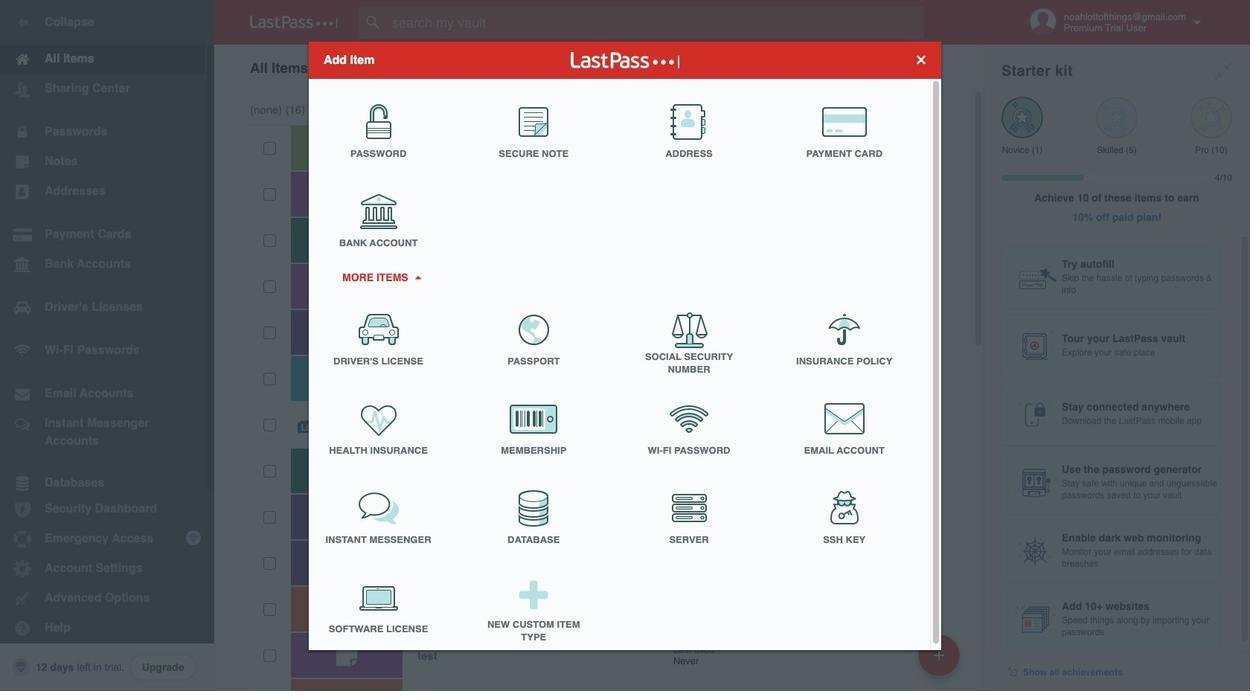 Task type: describe. For each thing, give the bounding box(es) containing it.
new item navigation
[[913, 631, 969, 692]]

search my vault text field
[[359, 6, 954, 39]]



Task type: locate. For each thing, give the bounding box(es) containing it.
new item image
[[934, 650, 945, 661]]

caret right image
[[413, 275, 423, 279]]

vault options navigation
[[214, 45, 984, 89]]

Search search field
[[359, 6, 954, 39]]

dialog
[[309, 41, 942, 655]]

main navigation navigation
[[0, 0, 214, 692]]

lastpass image
[[250, 16, 338, 29]]



